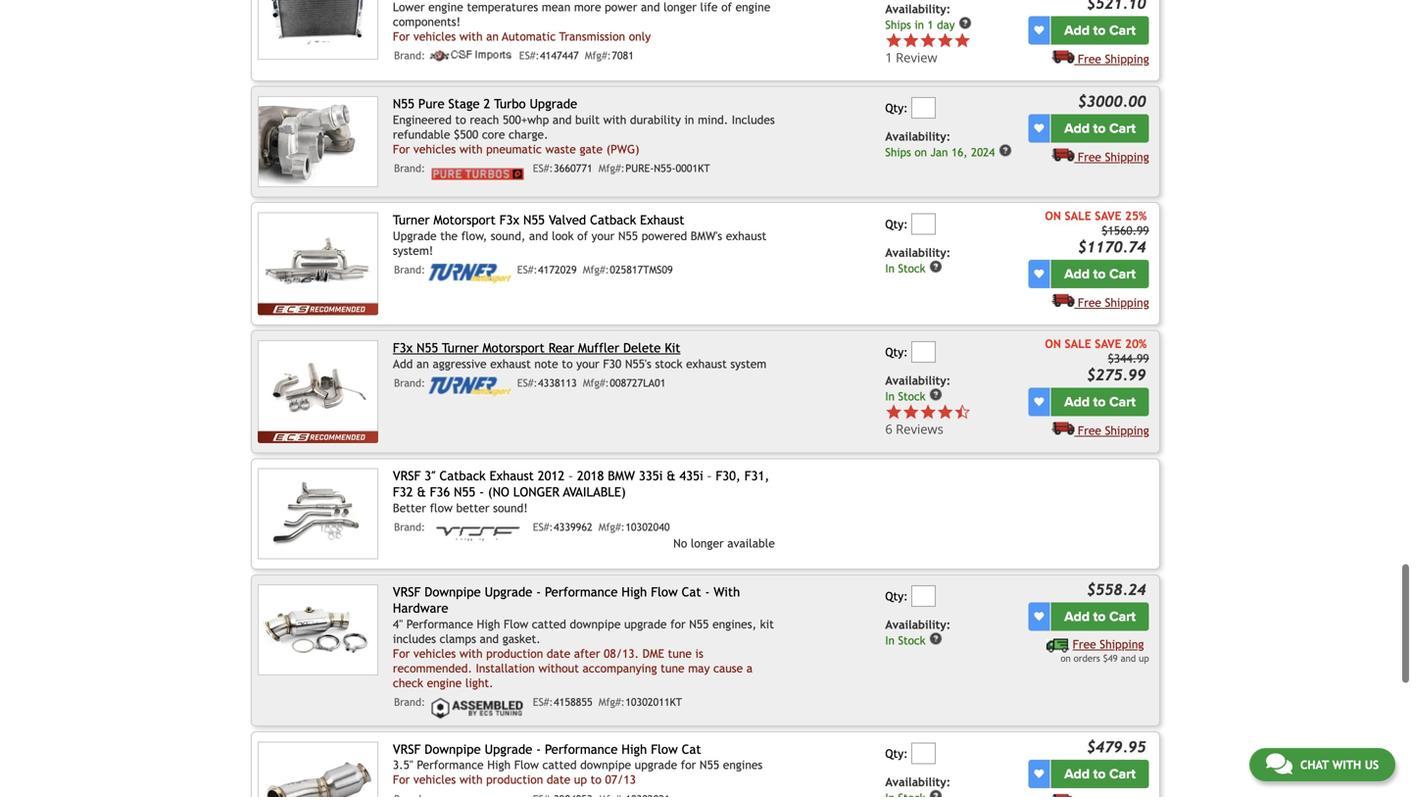 Task type: describe. For each thing, give the bounding box(es) containing it.
es#3660771 - pure-n55-0001kt - n55 pure stage 2 turbo upgrade - engineered to reach 500+whp and built with durability in mind. includes refundable $500 core charge. - pure turbos - bmw image
[[258, 100, 379, 191]]

catted inside the vrsf downpipe upgrade - performance high flow cat 3.5" performance high flow catted downpipe upgrade for n55 engines for vehicles with production date up to 07/13
[[543, 762, 577, 776]]

4338113
[[538, 381, 577, 393]]

008727la01
[[610, 381, 666, 393]]

life
[[700, 4, 718, 18]]

lower
[[393, 4, 425, 18]]

engineered
[[393, 117, 452, 130]]

vrsf downpipe upgrade - performance high flow cat - with hardware link
[[393, 588, 740, 620]]

add up $3000.00
[[1065, 26, 1090, 43]]

mfg#: for upgrade
[[599, 166, 625, 178]]

4 availability: from the top
[[886, 378, 951, 391]]

pure-
[[626, 166, 654, 178]]

delete
[[623, 344, 661, 359]]

add to cart button for 4th add to wish list image from the bottom of the page
[[1051, 20, 1150, 49]]

stage
[[449, 100, 480, 115]]

to inside the vrsf downpipe upgrade - performance high flow cat 3.5" performance high flow catted downpipe upgrade for n55 engines for vehicles with production date up to 07/13
[[591, 777, 602, 790]]

pure turbos - corporate logo image
[[429, 166, 527, 191]]

sound!
[[493, 505, 528, 519]]

4172029
[[538, 267, 577, 280]]

1 6 reviews link from the top
[[886, 408, 1025, 442]]

available)
[[563, 488, 626, 503]]

cart for 4th add to wish list image from the bottom of the page
[[1110, 26, 1136, 43]]

upgrade inside turner motorsport f3x n55 valved catback exhaust upgrade the flow, sound, and look of your n55 powered bmw's exhaust system!
[[393, 233, 437, 246]]

longer
[[513, 488, 560, 503]]

us
[[1365, 758, 1379, 772]]

assembled by ecs - corporate logo image
[[429, 700, 527, 724]]

stock for vrsf downpipe upgrade - performance high flow cat - with hardware
[[898, 638, 926, 651]]

style
[[655, 0, 680, 3]]

vrsf downpipe upgrade - performance high flow cat 3.5" performance high flow catted downpipe upgrade for n55 engines for vehicles with production date up to 07/13
[[393, 745, 763, 790]]

on sale save 25% $1560.99 $1170.74
[[1045, 213, 1150, 260]]

for inside the vrsf downpipe upgrade - performance high flow cat 3.5" performance high flow catted downpipe upgrade for n55 engines for vehicles with production date up to 07/13
[[681, 762, 696, 776]]

to for 5th 'add to cart' button from the top of the page
[[1094, 612, 1106, 629]]

vehicles inside featuring an all-aluminum tank and core plus oe-style quick connects. lower engine temperatures mean more power and longer life of engine components! for vehicles with an automatic transmission only
[[414, 33, 456, 47]]

downpipe for $558.24
[[425, 588, 481, 604]]

question sign image for review
[[959, 20, 973, 34]]

2
[[484, 100, 491, 115]]

1 question sign image from the top
[[930, 264, 943, 277]]

free for free shipping image
[[1078, 300, 1102, 313]]

mean
[[542, 4, 571, 18]]

brand: for n55
[[394, 381, 425, 393]]

add down on sale save 20% $344.99 $275.99
[[1065, 398, 1090, 414]]

production inside the vrsf downpipe upgrade - performance high flow cat 3.5" performance high flow catted downpipe upgrade for n55 engines for vehicles with production date up to 07/13
[[486, 777, 543, 790]]

add to cart button for fourth add to wish list image from the top
[[1051, 392, 1150, 420]]

with right built
[[604, 117, 627, 130]]

engine up components!
[[429, 4, 464, 18]]

valved
[[549, 216, 586, 231]]

4 add to wish list image from the top
[[1035, 401, 1044, 411]]

flow
[[430, 505, 453, 519]]

turbo
[[494, 100, 526, 115]]

and inside the "free shipping on orders $49 and up"
[[1121, 657, 1136, 668]]

1 vertical spatial 1
[[886, 53, 893, 70]]

add to cart button for 2nd add to wish list image from the bottom
[[1051, 264, 1150, 292]]

with up engines,
[[714, 588, 740, 604]]

es#: 4339962 mfg#: 10302040 no longer available
[[533, 525, 775, 554]]

add to cart button for 3rd add to wish list image from the bottom
[[1051, 118, 1150, 147]]

vehicles inside vrsf downpipe upgrade - performance high flow cat - with hardware 4" performance high flow catted downpipe upgrade for n55 engines, kit includes clamps and gasket. for vehicles with production date after 08/13. dme tune is recommended. installation without accompanying tune may cause a check engine light.
[[414, 650, 456, 664]]

availability: inside availability: ships in 1 day
[[886, 6, 951, 20]]

pure
[[419, 100, 445, 115]]

cat for $558.24
[[682, 588, 701, 604]]

performance up the clamps
[[407, 621, 473, 635]]

of inside turner motorsport f3x n55 valved catback exhaust upgrade the flow, sound, and look of your n55 powered bmw's exhaust system!
[[578, 233, 588, 246]]

es#4158855 - 10302011kt - vrsf downpipe upgrade - performance high flow cat - with hardware  - 4" performance high flow catted downpipe upgrade for n55 engines, kit includes clamps and gasket. - assembled by ecs - bmw image
[[258, 588, 379, 679]]

add down $479.95
[[1065, 770, 1090, 786]]

3660771
[[554, 166, 593, 178]]

exhaust for $275.99
[[686, 361, 727, 374]]

- inside the vrsf downpipe upgrade - performance high flow cat 3.5" performance high flow catted downpipe upgrade for n55 engines for vehicles with production date up to 07/13
[[537, 745, 541, 761]]

production inside vrsf downpipe upgrade - performance high flow cat - with hardware 4" performance high flow catted downpipe upgrade for n55 engines, kit includes clamps and gasket. for vehicles with production date after 08/13. dme tune is recommended. installation without accompanying tune may cause a check engine light.
[[486, 650, 543, 664]]

es#: inside the es#: 4339962 mfg#: 10302040 no longer available
[[533, 525, 553, 537]]

more
[[574, 4, 601, 18]]

6 add to cart button from the top
[[1051, 764, 1150, 792]]

$500
[[454, 131, 479, 145]]

6 cart from the top
[[1110, 770, 1136, 786]]

vrsf downpipe upgrade - performance high flow cat link
[[393, 745, 701, 761]]

with down $500
[[460, 146, 483, 160]]

high down the es#: 4339962 mfg#: 10302040 no longer available
[[622, 588, 647, 604]]

1 brand: from the top
[[394, 53, 425, 66]]

n55 up sound,
[[523, 216, 545, 231]]

performance up 'after' at the left bottom of the page
[[545, 588, 618, 604]]

free shipping image for "es#3660771 - pure-n55-0001kt - n55 pure stage 2 turbo upgrade - engineered to reach 500+whp and built with durability in mind. includes refundable $500 core charge. - pure turbos - bmw" image
[[1052, 152, 1075, 165]]

no
[[674, 540, 687, 554]]

flow down no
[[651, 588, 678, 604]]

upgrade inside vrsf downpipe upgrade - performance high flow cat - with hardware 4" performance high flow catted downpipe upgrade for n55 engines, kit includes clamps and gasket. for vehicles with production date after 08/13. dme tune is recommended. installation without accompanying tune may cause a check engine light.
[[624, 621, 667, 635]]

add to cart for the es#4147447 - 7081 - high-performance radiator - automatic transmission - featuring an all-aluminum tank and core plus oe-style quick connects. lower engine temperatures mean more power and longer life of engine components! - csf - bmw image
[[1065, 26, 1136, 43]]

connects.
[[715, 0, 766, 3]]

es#: for performance
[[533, 700, 553, 712]]

shipping for "es#3660771 - pure-n55-0001kt - n55 pure stage 2 turbo upgrade - engineered to reach 500+whp and built with durability in mind. includes refundable $500 core charge. - pure turbos - bmw" image free shipping icon
[[1105, 154, 1150, 168]]

exhaust inside vrsf 3″ catback exhaust 2012 – 2018 bmw 335i & 435i – f30, f31, f32 & f36 n55 - (no longer available) better flow better sound!
[[490, 472, 534, 487]]

reach
[[470, 117, 499, 130]]

n55's
[[625, 361, 652, 374]]

upgrade inside n55 pure stage 2 turbo upgrade engineered to reach 500+whp and built with durability in mind. includes refundable $500 core charge. for vehicles with pneumatic waste gate (pwg)
[[530, 100, 578, 115]]

es#: 4172029 mfg#: 025817tms09
[[517, 267, 673, 280]]

500+whp
[[503, 117, 549, 130]]

1 vertical spatial tune
[[661, 665, 685, 679]]

$1170.74
[[1078, 242, 1147, 260]]

with down the clamps
[[460, 650, 483, 664]]

only
[[629, 33, 651, 47]]

for inside the vrsf downpipe upgrade - performance high flow cat 3.5" performance high flow catted downpipe upgrade for n55 engines for vehicles with production date up to 07/13
[[393, 777, 410, 790]]

featuring
[[393, 0, 443, 3]]

vrsf for $558.24
[[393, 588, 421, 604]]

20%
[[1125, 341, 1147, 354]]

temperatures
[[467, 4, 538, 18]]

motorsport inside turner motorsport f3x n55 valved catback exhaust upgrade the flow, sound, and look of your n55 powered bmw's exhaust system!
[[434, 216, 496, 231]]

power
[[605, 4, 638, 18]]

n55 left powered
[[618, 233, 638, 246]]

upgrade inside vrsf downpipe upgrade - performance high flow cat - with hardware 4" performance high flow catted downpipe upgrade for n55 engines, kit includes clamps and gasket. for vehicles with production date after 08/13. dme tune is recommended. installation without accompanying tune may cause a check engine light.
[[485, 588, 533, 604]]

3 availability: from the top
[[886, 249, 951, 263]]

orders
[[1074, 657, 1101, 668]]

turner inside "f3x n55 turner motorsport rear muffler delete kit add an aggressive exhaust note to your f30 n55's stock exhaust system"
[[442, 344, 479, 359]]

1 1 review link from the top
[[886, 36, 1025, 70]]

brand: for 3″
[[394, 525, 425, 537]]

light.
[[465, 680, 494, 693]]

performance right '3.5"'
[[417, 762, 484, 776]]

engine down connects.
[[736, 4, 771, 18]]

charge.
[[509, 131, 548, 145]]

vrsf inside vrsf 3″ catback exhaust 2012 – 2018 bmw 335i & 435i – f30, f31, f32 & f36 n55 - (no longer available) better flow better sound!
[[393, 472, 421, 487]]

free shipping for "es#3660771 - pure-n55-0001kt - n55 pure stage 2 turbo upgrade - engineered to reach 500+whp and built with durability in mind. includes refundable $500 core charge. - pure turbos - bmw" image free shipping icon
[[1078, 154, 1150, 168]]

$344.99
[[1108, 355, 1150, 369]]

2 qty: from the top
[[886, 221, 908, 235]]

flow down the 10302011kt
[[651, 745, 678, 761]]

gasket.
[[503, 636, 541, 649]]

high up installation
[[477, 621, 500, 635]]

high up 07/13
[[622, 745, 647, 761]]

stock for turner motorsport f3x n55 valved catback exhaust
[[898, 266, 926, 279]]

upgrade inside the vrsf downpipe upgrade - performance high flow cat 3.5" performance high flow catted downpipe upgrade for n55 engines for vehicles with production date up to 07/13
[[635, 762, 678, 776]]

free shipping for the es#4147447 - 7081 - high-performance radiator - automatic transmission - featuring an all-aluminum tank and core plus oe-style quick connects. lower engine temperatures mean more power and longer life of engine components! - csf - bmw image free shipping icon
[[1078, 56, 1150, 70]]

2012
[[538, 472, 565, 487]]

free shipping image
[[1052, 297, 1075, 311]]

in for turner motorsport f3x n55 valved catback exhaust
[[886, 266, 895, 279]]

hardware
[[393, 604, 449, 620]]

2 horizontal spatial question sign image
[[999, 148, 1013, 161]]

es#: for turbo
[[533, 166, 553, 178]]

turner inside turner motorsport f3x n55 valved catback exhaust upgrade the flow, sound, and look of your n55 powered bmw's exhaust system!
[[393, 216, 430, 231]]

the
[[440, 233, 458, 246]]

1 horizontal spatial an
[[447, 0, 459, 3]]

up inside the vrsf downpipe upgrade - performance high flow cat 3.5" performance high flow catted downpipe upgrade for n55 engines for vehicles with production date up to 07/13
[[574, 777, 587, 790]]

transmission
[[559, 33, 626, 47]]

flow down vrsf downpipe upgrade - performance high flow cat link on the bottom left of the page
[[514, 762, 539, 776]]

cart for 2nd add to wish list image from the bottom
[[1110, 270, 1136, 286]]

catted inside vrsf downpipe upgrade - performance high flow cat - with hardware 4" performance high flow catted downpipe upgrade for n55 engines, kit includes clamps and gasket. for vehicles with production date after 08/13. dme tune is recommended. installation without accompanying tune may cause a check engine light.
[[532, 621, 566, 635]]

mfg#: down transmission
[[585, 53, 611, 66]]

f30,
[[716, 472, 741, 487]]

waste
[[546, 146, 576, 160]]

mind.
[[698, 117, 729, 130]]

for inside vrsf downpipe upgrade - performance high flow cat - with hardware 4" performance high flow catted downpipe upgrade for n55 engines, kit includes clamps and gasket. for vehicles with production date after 08/13. dme tune is recommended. installation without accompanying tune may cause a check engine light.
[[671, 621, 686, 635]]

availability: inside availability: ships on jan 16, 2024
[[886, 133, 951, 147]]

sound,
[[491, 233, 526, 246]]

n55 inside vrsf downpipe upgrade - performance high flow cat - with hardware 4" performance high flow catted downpipe upgrade for n55 engines, kit includes clamps and gasket. for vehicles with production date after 08/13. dme tune is recommended. installation without accompanying tune may cause a check engine light.
[[689, 621, 709, 635]]

check
[[393, 680, 423, 693]]

qty: for $3000.00
[[886, 105, 908, 119]]

0001kt
[[676, 166, 710, 178]]

es#: down automatic
[[519, 53, 540, 66]]

10302011kt
[[626, 700, 682, 712]]

catback inside turner motorsport f3x n55 valved catback exhaust upgrade the flow, sound, and look of your n55 powered bmw's exhaust system!
[[590, 216, 636, 231]]

csf - corporate logo image
[[429, 53, 513, 65]]

sale for $1170.74
[[1065, 213, 1092, 226]]

free shipping image for es#4158855 - 10302011kt - vrsf downpipe upgrade - performance high flow cat - with hardware  - 4" performance high flow catted downpipe upgrade for n55 engines, kit includes clamps and gasket. - assembled by ecs - bmw image
[[1047, 643, 1070, 656]]

vrsf - corporate logo image
[[429, 525, 527, 549]]

shipping down $275.99
[[1105, 428, 1150, 441]]

0 horizontal spatial &
[[417, 488, 426, 503]]

es#4338113 - 008727la01 - f3x n55 turner motorsport rear muffler delete kit - add an aggressive exhaust note to your f30 n55's stock exhaust system - turner motorsport - bmw image
[[258, 344, 379, 435]]

brand: for downpipe
[[394, 700, 425, 712]]

kit
[[665, 344, 681, 359]]

4158855
[[554, 700, 593, 712]]

availability: ships in 1 day
[[886, 6, 955, 35]]

engine inside vrsf downpipe upgrade - performance high flow cat - with hardware 4" performance high flow catted downpipe upgrade for n55 engines, kit includes clamps and gasket. for vehicles with production date after 08/13. dme tune is recommended. installation without accompanying tune may cause a check engine light.
[[427, 680, 462, 693]]

includes
[[732, 117, 775, 130]]

flow up gasket.
[[504, 621, 529, 635]]

025817tms09
[[610, 267, 673, 280]]

es#: 4147447 mfg#: 7081
[[519, 53, 634, 66]]

08/13.
[[604, 650, 639, 664]]

longer inside the es#: 4339962 mfg#: 10302040 no longer available
[[691, 540, 724, 554]]

engines,
[[713, 621, 757, 635]]

free shipping on orders $49 and up
[[1061, 641, 1150, 668]]

date inside vrsf downpipe upgrade - performance high flow cat - with hardware 4" performance high flow catted downpipe upgrade for n55 engines, kit includes clamps and gasket. for vehicles with production date after 08/13. dme tune is recommended. installation without accompanying tune may cause a check engine light.
[[547, 650, 571, 664]]

upgrade inside the vrsf downpipe upgrade - performance high flow cat 3.5" performance high flow catted downpipe upgrade for n55 engines for vehicles with production date up to 07/13
[[485, 745, 533, 761]]

system
[[731, 361, 767, 374]]

of inside featuring an all-aluminum tank and core plus oe-style quick connects. lower engine temperatures mean more power and longer life of engine components! for vehicles with an automatic transmission only
[[722, 4, 732, 18]]

$275.99
[[1087, 370, 1147, 388]]

add up free shipping image
[[1065, 270, 1090, 286]]

16,
[[952, 150, 968, 163]]

to for 'add to cart' button corresponding to 4th add to wish list image from the bottom of the page
[[1094, 26, 1106, 43]]

add up orders
[[1065, 612, 1090, 629]]

half star image
[[954, 408, 971, 425]]

a
[[747, 665, 753, 679]]

your for $275.99
[[577, 361, 600, 374]]

dme
[[643, 650, 665, 664]]

accompanying
[[583, 665, 657, 679]]

2 1 review link from the top
[[886, 53, 971, 70]]

free down $275.99
[[1078, 428, 1102, 441]]

es#4172029 - 025817tms09 - turner motorsport f3x n55 valved catback exhaust - upgrade the flow, sound, and look of your n55 powered bmw's exhaust system! - turner motorsport - bmw image
[[258, 216, 379, 307]]

performance down 4158855
[[545, 745, 618, 761]]

quick
[[684, 0, 712, 3]]

es#: for rear
[[517, 381, 538, 393]]

to inside "f3x n55 turner motorsport rear muffler delete kit add an aggressive exhaust note to your f30 n55's stock exhaust system"
[[562, 361, 573, 374]]

es#: 4338113 mfg#: 008727la01
[[517, 381, 666, 393]]

n55-
[[654, 166, 676, 178]]

availability: ships on jan 16, 2024
[[886, 133, 995, 163]]

mfg#: for catback
[[583, 267, 609, 280]]

es#: 3660771 mfg#: pure-n55-0001kt
[[533, 166, 710, 178]]

after
[[574, 650, 600, 664]]

question sign image for $558.24
[[930, 636, 943, 650]]



Task type: locate. For each thing, give the bounding box(es) containing it.
downpipe for $479.95
[[425, 745, 481, 761]]

2 availability: from the top
[[886, 133, 951, 147]]

1 horizontal spatial of
[[722, 4, 732, 18]]

1 horizontal spatial on
[[1061, 657, 1071, 668]]

2 vehicles from the top
[[414, 146, 456, 160]]

0 vertical spatial in
[[886, 266, 895, 279]]

1 production from the top
[[486, 650, 543, 664]]

longer inside featuring an all-aluminum tank and core plus oe-style quick connects. lower engine temperatures mean more power and longer life of engine components! for vehicles with an automatic transmission only
[[664, 4, 697, 18]]

available
[[728, 540, 775, 554]]

1 date from the top
[[547, 650, 571, 664]]

2 add to wish list image from the top
[[1035, 773, 1044, 783]]

save for $275.99
[[1095, 341, 1122, 354]]

motorsport inside "f3x n55 turner motorsport rear muffler delete kit add an aggressive exhaust note to your f30 n55's stock exhaust system"
[[483, 344, 545, 359]]

turner motorsport - corporate logo image
[[429, 267, 511, 287], [429, 381, 511, 400]]

3 availability: in stock from the top
[[886, 622, 951, 651]]

2 vertical spatial vrsf
[[393, 745, 421, 761]]

high down vrsf downpipe upgrade - performance high flow cat link on the bottom left of the page
[[487, 762, 511, 776]]

1 vertical spatial turner
[[442, 344, 479, 359]]

5 add to cart from the top
[[1065, 612, 1136, 629]]

save inside on sale save 25% $1560.99 $1170.74
[[1095, 213, 1122, 226]]

2 question sign image from the top
[[930, 636, 943, 650]]

1 availability: in stock from the top
[[886, 249, 951, 279]]

0 vertical spatial core
[[585, 0, 608, 3]]

ecs tuning recommends this product. image
[[258, 307, 379, 319], [258, 435, 379, 447]]

- inside vrsf 3″ catback exhaust 2012 – 2018 bmw 335i & 435i – f30, f31, f32 & f36 n55 - (no longer available) better flow better sound!
[[480, 488, 484, 503]]

1 add to wish list image from the top
[[1035, 29, 1044, 39]]

0 horizontal spatial exhaust
[[490, 472, 534, 487]]

f3x right es#4338113 - 008727la01 - f3x n55 turner motorsport rear muffler delete kit - add an aggressive exhaust note to your f30 n55's stock exhaust system - turner motorsport - bmw image
[[393, 344, 413, 359]]

6 brand: from the top
[[394, 700, 425, 712]]

07/13
[[605, 777, 636, 790]]

add to cart button down the $1170.74 at the right top of page
[[1051, 264, 1150, 292]]

435i
[[680, 472, 704, 487]]

free inside the "free shipping on orders $49 and up"
[[1073, 641, 1097, 655]]

n55 inside vrsf 3″ catback exhaust 2012 – 2018 bmw 335i & 435i – f30, f31, f32 & f36 n55 - (no longer available) better flow better sound!
[[454, 488, 476, 503]]

1 add to cart from the top
[[1065, 26, 1136, 43]]

for inside vrsf downpipe upgrade - performance high flow cat - with hardware 4" performance high flow catted downpipe upgrade for n55 engines, kit includes clamps and gasket. for vehicles with production date after 08/13. dme tune is recommended. installation without accompanying tune may cause a check engine light.
[[393, 650, 410, 664]]

sale inside on sale save 25% $1560.99 $1170.74
[[1065, 213, 1092, 226]]

4 for from the top
[[393, 777, 410, 790]]

2 6 reviews link from the top
[[886, 424, 971, 442]]

1 vertical spatial question sign image
[[930, 636, 943, 650]]

up right $49
[[1139, 657, 1150, 668]]

0 horizontal spatial –
[[569, 472, 573, 487]]

1 vertical spatial in
[[886, 394, 895, 407]]

to up $3000.00
[[1094, 26, 1106, 43]]

motorsport up flow,
[[434, 216, 496, 231]]

up left 07/13
[[574, 777, 587, 790]]

aluminum
[[480, 0, 532, 3]]

shipping down $3000.00
[[1105, 154, 1150, 168]]

exhaust inside turner motorsport f3x n55 valved catback exhaust upgrade the flow, sound, and look of your n55 powered bmw's exhaust system!
[[726, 233, 767, 246]]

of right look
[[578, 233, 588, 246]]

0 horizontal spatial of
[[578, 233, 588, 246]]

3 cart from the top
[[1110, 270, 1136, 286]]

0 vertical spatial in
[[915, 22, 924, 35]]

qty: for $479.95
[[886, 750, 908, 764]]

1 availability: from the top
[[886, 6, 951, 20]]

cart up $3000.00
[[1110, 26, 1136, 43]]

mfg#: down accompanying
[[599, 700, 625, 712]]

note
[[535, 361, 558, 374]]

4 add to cart from the top
[[1065, 398, 1136, 414]]

es#: for valved
[[517, 267, 538, 280]]

sale for $275.99
[[1065, 341, 1092, 354]]

brand: for motorsport
[[394, 267, 425, 280]]

with down assembled by ecs - corporate logo
[[460, 777, 483, 790]]

vrsf 3″ catback exhaust 2012 – 2018 bmw 335i & 435i – f30, f31, f32 & f36 n55 - (no longer available) link
[[393, 472, 770, 503]]

production down gasket.
[[486, 650, 543, 664]]

$1560.99
[[1102, 227, 1150, 241]]

0 vertical spatial exhaust
[[640, 216, 685, 231]]

5 availability: from the top
[[886, 622, 951, 635]]

5 qty: from the top
[[886, 750, 908, 764]]

2 stock from the top
[[898, 394, 926, 407]]

mfg#: for muffler
[[583, 381, 609, 393]]

0 horizontal spatial up
[[574, 777, 587, 790]]

vehicles down assembled by ecs - corporate logo
[[414, 777, 456, 790]]

None text field
[[912, 101, 936, 123], [912, 345, 936, 367], [912, 101, 936, 123], [912, 345, 936, 367]]

date inside the vrsf downpipe upgrade - performance high flow cat 3.5" performance high flow catted downpipe upgrade for n55 engines for vehicles with production date up to 07/13
[[547, 777, 571, 790]]

add to cart up $3000.00
[[1065, 26, 1136, 43]]

free shipping image
[[1052, 54, 1075, 67], [1052, 152, 1075, 165], [1052, 425, 1075, 439], [1047, 643, 1070, 656]]

0 vertical spatial production
[[486, 650, 543, 664]]

turner up system!
[[393, 216, 430, 231]]

0 vertical spatial cat
[[682, 588, 701, 604]]

0 horizontal spatial f3x
[[393, 344, 413, 359]]

0 vertical spatial question sign image
[[959, 20, 973, 34]]

1 vertical spatial longer
[[691, 540, 724, 554]]

vrsf inside the vrsf downpipe upgrade - performance high flow cat 3.5" performance high flow catted downpipe upgrade for n55 engines for vehicles with production date up to 07/13
[[393, 745, 421, 761]]

1 vertical spatial catted
[[543, 762, 577, 776]]

and inside vrsf downpipe upgrade - performance high flow cat - with hardware 4" performance high flow catted downpipe upgrade for n55 engines, kit includes clamps and gasket. for vehicles with production date after 08/13. dme tune is recommended. installation without accompanying tune may cause a check engine light.
[[480, 636, 499, 649]]

1 vertical spatial sale
[[1065, 341, 1092, 354]]

availability: in stock for turner motorsport f3x n55 valved catback exhaust
[[886, 249, 951, 279]]

add to cart button down $558.24
[[1051, 607, 1150, 635]]

ships for availability: ships on jan 16, 2024
[[886, 150, 912, 163]]

1 horizontal spatial question sign image
[[959, 20, 973, 34]]

comments image
[[1266, 752, 1293, 775]]

add to wish list image
[[1035, 29, 1044, 39], [1035, 128, 1044, 137], [1035, 273, 1044, 283], [1035, 401, 1044, 411]]

for down components!
[[393, 33, 410, 47]]

upgrade up 500+whp
[[530, 100, 578, 115]]

2 – from the left
[[707, 472, 712, 487]]

motorsport up note
[[483, 344, 545, 359]]

1 vertical spatial on
[[1061, 657, 1071, 668]]

1 vertical spatial downpipe
[[580, 762, 631, 776]]

0 vertical spatial downpipe
[[570, 621, 621, 635]]

0 vertical spatial longer
[[664, 4, 697, 18]]

add to wish list image
[[1035, 616, 1044, 626], [1035, 773, 1044, 783]]

system!
[[393, 247, 434, 261]]

your down "muffler"
[[577, 361, 600, 374]]

1 vehicles from the top
[[414, 33, 456, 47]]

core up more
[[585, 0, 608, 3]]

1 vertical spatial question sign image
[[999, 148, 1013, 161]]

tune left is
[[668, 650, 692, 664]]

es#:
[[519, 53, 540, 66], [533, 166, 553, 178], [517, 267, 538, 280], [517, 381, 538, 393], [533, 525, 553, 537], [533, 700, 553, 712]]

None text field
[[912, 217, 936, 239], [912, 589, 936, 611], [912, 747, 936, 768], [912, 217, 936, 239], [912, 589, 936, 611], [912, 747, 936, 768]]

add to cart button up $3000.00
[[1051, 20, 1150, 49]]

3 question sign image from the top
[[930, 793, 943, 797]]

1 sale from the top
[[1065, 213, 1092, 226]]

downpipe up 07/13
[[580, 762, 631, 776]]

1 vrsf from the top
[[393, 472, 421, 487]]

for inside n55 pure stage 2 turbo upgrade engineered to reach 500+whp and built with durability in mind. includes refundable $500 core charge. for vehicles with pneumatic waste gate (pwg)
[[393, 146, 410, 160]]

0 vertical spatial save
[[1095, 213, 1122, 226]]

2 free shipping from the top
[[1078, 154, 1150, 168]]

0 vertical spatial sale
[[1065, 213, 1092, 226]]

1 inside availability: ships in 1 day
[[928, 22, 934, 35]]

1 add to cart button from the top
[[1051, 20, 1150, 49]]

1 vertical spatial date
[[547, 777, 571, 790]]

brand: down system!
[[394, 267, 425, 280]]

1 horizontal spatial up
[[1139, 657, 1150, 668]]

3 vrsf from the top
[[393, 745, 421, 761]]

1 cart from the top
[[1110, 26, 1136, 43]]

star image
[[903, 36, 920, 53], [920, 36, 937, 53], [886, 408, 903, 425], [920, 408, 937, 425]]

1 horizontal spatial &
[[667, 472, 676, 487]]

10302040
[[626, 525, 670, 537]]

0 vertical spatial catback
[[590, 216, 636, 231]]

add to cart for es#4158855 - 10302011kt - vrsf downpipe upgrade - performance high flow cat - with hardware  - 4" performance high flow catted downpipe upgrade for n55 engines, kit includes clamps and gasket. - assembled by ecs - bmw image
[[1065, 612, 1136, 629]]

your up es#: 4172029 mfg#: 025817tms09
[[592, 233, 615, 246]]

flow,
[[461, 233, 487, 246]]

in left day
[[915, 22, 924, 35]]

1 vertical spatial ecs tuning recommends this product. image
[[258, 435, 379, 447]]

3 for from the top
[[393, 650, 410, 664]]

ships up 1 review
[[886, 22, 912, 35]]

2 on from the top
[[1045, 341, 1062, 354]]

6 reviews link
[[886, 408, 1025, 442], [886, 424, 971, 442]]

5 add to cart button from the top
[[1051, 607, 1150, 635]]

add inside "f3x n55 turner motorsport rear muffler delete kit add an aggressive exhaust note to your f30 n55's stock exhaust system"
[[393, 361, 413, 374]]

3 qty: from the top
[[886, 349, 908, 363]]

mfg#: for high
[[599, 700, 625, 712]]

add to cart down the $1170.74 at the right top of page
[[1065, 270, 1136, 286]]

1 in from the top
[[886, 266, 895, 279]]

free right free shipping image
[[1078, 300, 1102, 313]]

1 vertical spatial add to wish list image
[[1035, 773, 1044, 783]]

exhaust right stock
[[686, 361, 727, 374]]

sale
[[1065, 213, 1092, 226], [1065, 341, 1092, 354]]

vehicles inside the vrsf downpipe upgrade - performance high flow cat 3.5" performance high flow catted downpipe upgrade for n55 engines for vehicles with production date up to 07/13
[[414, 777, 456, 790]]

(no
[[488, 488, 510, 503]]

1 horizontal spatial catback
[[590, 216, 636, 231]]

free up orders
[[1073, 641, 1097, 655]]

n55 inside n55 pure stage 2 turbo upgrade engineered to reach 500+whp and built with durability in mind. includes refundable $500 core charge. for vehicles with pneumatic waste gate (pwg)
[[393, 100, 415, 115]]

5 brand: from the top
[[394, 525, 425, 537]]

ships for availability: ships in 1 day
[[886, 22, 912, 35]]

free up $3000.00
[[1078, 56, 1102, 70]]

3 add to cart from the top
[[1065, 270, 1136, 286]]

in inside n55 pure stage 2 turbo upgrade engineered to reach 500+whp and built with durability in mind. includes refundable $500 core charge. for vehicles with pneumatic waste gate (pwg)
[[685, 117, 695, 130]]

2 vertical spatial question sign image
[[930, 392, 943, 405]]

1 on from the top
[[1045, 213, 1062, 226]]

catback
[[590, 216, 636, 231], [440, 472, 486, 487]]

0 vertical spatial on
[[915, 150, 927, 163]]

availability: in stock for vrsf downpipe upgrade - performance high flow cat - with hardware
[[886, 622, 951, 651]]

add
[[1065, 26, 1090, 43], [1065, 124, 1090, 141], [1065, 270, 1090, 286], [393, 361, 413, 374], [1065, 398, 1090, 414], [1065, 612, 1090, 629], [1065, 770, 1090, 786]]

turner motorsport f3x n55 valved catback exhaust upgrade the flow, sound, and look of your n55 powered bmw's exhaust system!
[[393, 216, 767, 261]]

downpipe inside vrsf downpipe upgrade - performance high flow cat - with hardware 4" performance high flow catted downpipe upgrade for n55 engines, kit includes clamps and gasket. for vehicles with production date after 08/13. dme tune is recommended. installation without accompanying tune may cause a check engine light.
[[425, 588, 481, 604]]

cat inside vrsf downpipe upgrade - performance high flow cat - with hardware 4" performance high flow catted downpipe upgrade for n55 engines, kit includes clamps and gasket. for vehicles with production date after 08/13. dme tune is recommended. installation without accompanying tune may cause a check engine light.
[[682, 588, 701, 604]]

2 vrsf from the top
[[393, 588, 421, 604]]

vrsf up f32
[[393, 472, 421, 487]]

on inside on sale save 25% $1560.99 $1170.74
[[1045, 213, 1062, 226]]

1 add to wish list image from the top
[[1035, 616, 1044, 626]]

and down turner motorsport f3x n55 valved catback exhaust link
[[529, 233, 548, 246]]

1 for from the top
[[393, 33, 410, 47]]

1 left day
[[928, 22, 934, 35]]

2 ecs tuning recommends this product. image from the top
[[258, 435, 379, 447]]

question sign image for $479.95
[[930, 793, 943, 797]]

exhaust up powered
[[640, 216, 685, 231]]

ecs tuning recommends this product. image for $275.99
[[258, 435, 379, 447]]

3 add to cart button from the top
[[1051, 264, 1150, 292]]

$49
[[1103, 657, 1118, 668]]

n55 up aggressive
[[417, 344, 438, 359]]

upgrade
[[530, 100, 578, 115], [393, 233, 437, 246], [485, 588, 533, 604], [485, 745, 533, 761]]

2 vertical spatial availability: in stock
[[886, 622, 951, 651]]

downpipe up 'after' at the left bottom of the page
[[570, 621, 621, 635]]

4 brand: from the top
[[394, 381, 425, 393]]

question sign image for reviews
[[930, 392, 943, 405]]

bmw
[[608, 472, 635, 487]]

n55 inside "f3x n55 turner motorsport rear muffler delete kit add an aggressive exhaust note to your f30 n55's stock exhaust system"
[[417, 344, 438, 359]]

of down connects.
[[722, 4, 732, 18]]

jan
[[931, 150, 948, 163]]

6 reviews
[[886, 424, 944, 442]]

0 vertical spatial upgrade
[[624, 621, 667, 635]]

0 vertical spatial turner motorsport - corporate logo image
[[429, 267, 511, 287]]

f32
[[393, 488, 413, 503]]

add to wish list image for $479.95
[[1035, 773, 1044, 783]]

1 vertical spatial turner motorsport - corporate logo image
[[429, 381, 511, 400]]

recommended.
[[393, 665, 472, 679]]

core inside featuring an all-aluminum tank and core plus oe-style quick connects. lower engine temperatures mean more power and longer life of engine components! for vehicles with an automatic transmission only
[[585, 0, 608, 3]]

and inside n55 pure stage 2 turbo upgrade engineered to reach 500+whp and built with durability in mind. includes refundable $500 core charge. for vehicles with pneumatic waste gate (pwg)
[[553, 117, 572, 130]]

0 vertical spatial date
[[547, 650, 571, 664]]

0 vertical spatial downpipe
[[425, 588, 481, 604]]

cat down no
[[682, 588, 701, 604]]

ships inside availability: ships on jan 16, 2024
[[886, 150, 912, 163]]

on inside availability: ships on jan 16, 2024
[[915, 150, 927, 163]]

4339962
[[554, 525, 593, 537]]

cart down the $1170.74 at the right top of page
[[1110, 270, 1136, 286]]

1 horizontal spatial exhaust
[[640, 216, 685, 231]]

1 horizontal spatial 1
[[928, 22, 934, 35]]

0 vertical spatial of
[[722, 4, 732, 18]]

ecs tuning recommends this product. image up es#4339962 - 10302040 - vrsf 3 catback exhaust 2012  2018 bmw 335i & 435i  f30, f31, f32 & f36 n55 - (no longer available) - better flow better sound! - vrsf - image on the left
[[258, 435, 379, 447]]

0 vertical spatial tune
[[668, 650, 692, 664]]

4"
[[393, 621, 403, 635]]

1 horizontal spatial in
[[915, 22, 924, 35]]

star image
[[886, 36, 903, 53], [937, 36, 954, 53], [954, 36, 971, 53], [903, 408, 920, 425], [937, 408, 954, 425]]

2 downpipe from the top
[[425, 745, 481, 761]]

turner motorsport - corporate logo image for $275.99
[[429, 381, 511, 400]]

core down reach
[[482, 131, 505, 145]]

for down the includes
[[393, 650, 410, 664]]

2 save from the top
[[1095, 341, 1122, 354]]

vehicles inside n55 pure stage 2 turbo upgrade engineered to reach 500+whp and built with durability in mind. includes refundable $500 core charge. for vehicles with pneumatic waste gate (pwg)
[[414, 146, 456, 160]]

6
[[886, 424, 893, 442]]

2 add to cart button from the top
[[1051, 118, 1150, 147]]

1 save from the top
[[1095, 213, 1122, 226]]

to down rear
[[562, 361, 573, 374]]

$558.24
[[1087, 585, 1147, 602]]

qty: for $558.24
[[886, 593, 908, 607]]

stock
[[898, 266, 926, 279], [898, 394, 926, 407], [898, 638, 926, 651]]

performance
[[545, 588, 618, 604], [407, 621, 473, 635], [545, 745, 618, 761], [417, 762, 484, 776]]

clamps
[[440, 636, 476, 649]]

kit
[[760, 621, 774, 635]]

1 vertical spatial upgrade
[[635, 762, 678, 776]]

0 horizontal spatial question sign image
[[930, 392, 943, 405]]

aggressive
[[433, 361, 487, 374]]

free for the es#4147447 - 7081 - high-performance radiator - automatic transmission - featuring an all-aluminum tank and core plus oe-style quick connects. lower engine temperatures mean more power and longer life of engine components! - csf - bmw image free shipping icon
[[1078, 56, 1102, 70]]

engine down recommended.
[[427, 680, 462, 693]]

vrsf inside vrsf downpipe upgrade - performance high flow cat - with hardware 4" performance high flow catted downpipe upgrade for n55 engines, kit includes clamps and gasket. for vehicles with production date after 08/13. dme tune is recommended. installation without accompanying tune may cause a check engine light.
[[393, 588, 421, 604]]

2 cart from the top
[[1110, 124, 1136, 141]]

4 cart from the top
[[1110, 398, 1136, 414]]

2 production from the top
[[486, 777, 543, 790]]

es#4147447 - 7081 - high-performance radiator - automatic transmission - featuring an all-aluminum tank and core plus oe-style quick connects. lower engine temperatures mean more power and longer life of engine components! - csf - bmw image
[[258, 0, 379, 64]]

n55 pure stage 2 turbo upgrade engineered to reach 500+whp and built with durability in mind. includes refundable $500 core charge. for vehicles with pneumatic waste gate (pwg)
[[393, 100, 775, 160]]

your inside turner motorsport f3x n55 valved catback exhaust upgrade the flow, sound, and look of your n55 powered bmw's exhaust system!
[[592, 233, 615, 246]]

with inside the vrsf downpipe upgrade - performance high flow cat 3.5" performance high flow catted downpipe upgrade for n55 engines for vehicles with production date up to 07/13
[[460, 777, 483, 790]]

brand: right es#4338113 - 008727la01 - f3x n55 turner motorsport rear muffler delete kit - add an aggressive exhaust note to your f30 n55's stock exhaust system - turner motorsport - bmw image
[[394, 381, 425, 393]]

refundable
[[393, 131, 450, 145]]

on left the 25% on the right top of page
[[1045, 213, 1062, 226]]

f3x inside turner motorsport f3x n55 valved catback exhaust upgrade the flow, sound, and look of your n55 powered bmw's exhaust system!
[[500, 216, 520, 231]]

0 horizontal spatial catback
[[440, 472, 486, 487]]

335i
[[639, 472, 663, 487]]

4 qty: from the top
[[886, 593, 908, 607]]

0 vertical spatial stock
[[898, 266, 926, 279]]

es#3984853 - 10302021 - vrsf downpipe upgrade - performance high flow cat - 3.5" performance high flow catted downpipe upgrade for n55 engines - vrsf - bmw image
[[258, 745, 379, 797]]

1 vertical spatial stock
[[898, 394, 926, 407]]

upgrade up gasket.
[[485, 588, 533, 604]]

on for $1170.74
[[1045, 213, 1062, 226]]

tune down dme
[[661, 665, 685, 679]]

4147447
[[540, 53, 579, 66]]

in inside availability: ships in 1 day
[[915, 22, 924, 35]]

for inside featuring an all-aluminum tank and core plus oe-style quick connects. lower engine temperatures mean more power and longer life of engine components! for vehicles with an automatic transmission only
[[393, 33, 410, 47]]

up inside the "free shipping on orders $49 and up"
[[1139, 657, 1150, 668]]

vrsf 3″ catback exhaust 2012 – 2018 bmw 335i & 435i – f30, f31, f32 & f36 n55 - (no longer available) better flow better sound!
[[393, 472, 770, 519]]

1 vertical spatial f3x
[[393, 344, 413, 359]]

tank
[[536, 0, 559, 3]]

exhaust down 'f3x n55 turner motorsport rear muffler delete kit' link at the top left
[[490, 361, 531, 374]]

1 vertical spatial of
[[578, 233, 588, 246]]

powered
[[642, 233, 687, 246]]

on left orders
[[1061, 657, 1071, 668]]

ships inside availability: ships in 1 day
[[886, 22, 912, 35]]

downpipe down assembled by ecs - corporate logo
[[425, 745, 481, 761]]

add to cart for es#3984853 - 10302021 - vrsf downpipe upgrade - performance high flow cat - 3.5" performance high flow catted downpipe upgrade for n55 engines - vrsf - bmw image
[[1065, 770, 1136, 786]]

1 vertical spatial cat
[[682, 745, 701, 761]]

to inside n55 pure stage 2 turbo upgrade engineered to reach 500+whp and built with durability in mind. includes refundable $500 core charge. for vehicles with pneumatic waste gate (pwg)
[[455, 117, 466, 130]]

cart down $275.99
[[1110, 398, 1136, 414]]

0 vertical spatial availability: in stock
[[886, 249, 951, 279]]

1 horizontal spatial turner
[[442, 344, 479, 359]]

downpipe inside vrsf downpipe upgrade - performance high flow cat - with hardware 4" performance high flow catted downpipe upgrade for n55 engines, kit includes clamps and gasket. for vehicles with production date after 08/13. dme tune is recommended. installation without accompanying tune may cause a check engine light.
[[570, 621, 621, 635]]

and down oe-
[[641, 4, 660, 18]]

1 turner motorsport - corporate logo image from the top
[[429, 267, 511, 287]]

0 vertical spatial catted
[[532, 621, 566, 635]]

to left 07/13
[[591, 777, 602, 790]]

1 free shipping from the top
[[1078, 56, 1150, 70]]

0 vertical spatial add to wish list image
[[1035, 616, 1044, 626]]

2 vertical spatial question sign image
[[930, 793, 943, 797]]

brand: down refundable
[[394, 166, 425, 178]]

0 vertical spatial an
[[447, 0, 459, 3]]

1 ecs tuning recommends this product. image from the top
[[258, 307, 379, 319]]

save inside on sale save 20% $344.99 $275.99
[[1095, 341, 1122, 354]]

1 stock from the top
[[898, 266, 926, 279]]

exhaust right bmw's
[[726, 233, 767, 246]]

0 vertical spatial up
[[1139, 657, 1150, 668]]

1 qty: from the top
[[886, 105, 908, 119]]

to down $479.95
[[1094, 770, 1106, 786]]

add down $3000.00
[[1065, 124, 1090, 141]]

your for $1170.74
[[592, 233, 615, 246]]

– right 2012
[[569, 472, 573, 487]]

1 vertical spatial an
[[486, 33, 499, 47]]

your inside "f3x n55 turner motorsport rear muffler delete kit add an aggressive exhaust note to your f30 n55's stock exhaust system"
[[577, 361, 600, 374]]

1 vertical spatial downpipe
[[425, 745, 481, 761]]

free shipping for free shipping image
[[1078, 300, 1150, 313]]

1 horizontal spatial core
[[585, 0, 608, 3]]

with inside featuring an all-aluminum tank and core plus oe-style quick connects. lower engine temperatures mean more power and longer life of engine components! for vehicles with an automatic transmission only
[[460, 33, 483, 47]]

1 downpipe from the top
[[425, 588, 481, 604]]

includes
[[393, 636, 436, 649]]

25%
[[1125, 213, 1147, 226]]

1 vertical spatial for
[[681, 762, 696, 776]]

2 vertical spatial stock
[[898, 638, 926, 651]]

cat inside the vrsf downpipe upgrade - performance high flow cat 3.5" performance high flow catted downpipe upgrade for n55 engines for vehicles with production date up to 07/13
[[682, 745, 701, 761]]

chat
[[1301, 758, 1329, 772]]

1 vertical spatial in
[[685, 117, 695, 130]]

1 vertical spatial production
[[486, 777, 543, 790]]

3″
[[425, 472, 436, 487]]

mfg#: inside the es#: 4339962 mfg#: 10302040 no longer available
[[599, 525, 625, 537]]

catback inside vrsf 3″ catback exhaust 2012 – 2018 bmw 335i & 435i – f30, f31, f32 & f36 n55 - (no longer available) better flow better sound!
[[440, 472, 486, 487]]

2 horizontal spatial an
[[486, 33, 499, 47]]

vrsf for $479.95
[[393, 745, 421, 761]]

plus
[[612, 0, 633, 3]]

ships left jan
[[886, 150, 912, 163]]

1 vertical spatial ships
[[886, 150, 912, 163]]

2 add to cart from the top
[[1065, 124, 1136, 141]]

1 vertical spatial core
[[482, 131, 505, 145]]

an inside "f3x n55 turner motorsport rear muffler delete kit add an aggressive exhaust note to your f30 n55's stock exhaust system"
[[417, 361, 429, 374]]

free shipping up the 20%
[[1078, 300, 1150, 313]]

vrsf up '3.5"'
[[393, 745, 421, 761]]

cause
[[714, 665, 743, 679]]

0 horizontal spatial turner
[[393, 216, 430, 231]]

core inside n55 pure stage 2 turbo upgrade engineered to reach 500+whp and built with durability in mind. includes refundable $500 core charge. for vehicles with pneumatic waste gate (pwg)
[[482, 131, 505, 145]]

1
[[928, 22, 934, 35], [886, 53, 893, 70]]

sale down free shipping image
[[1065, 341, 1092, 354]]

3 free shipping from the top
[[1078, 300, 1150, 313]]

4 vehicles from the top
[[414, 777, 456, 790]]

1 cat from the top
[[682, 588, 701, 604]]

0 vertical spatial motorsport
[[434, 216, 496, 231]]

cat down the 10302011kt
[[682, 745, 701, 761]]

vehicles
[[414, 33, 456, 47], [414, 146, 456, 160], [414, 650, 456, 664], [414, 777, 456, 790]]

1 vertical spatial availability: in stock
[[886, 378, 951, 407]]

0 horizontal spatial in
[[685, 117, 695, 130]]

installation
[[476, 665, 535, 679]]

free for "es#3660771 - pure-n55-0001kt - n55 pure stage 2 turbo upgrade - engineered to reach 500+whp and built with durability in mind. includes refundable $500 core charge. - pure turbos - bmw" image free shipping icon
[[1078, 154, 1102, 168]]

add to cart
[[1065, 26, 1136, 43], [1065, 124, 1136, 141], [1065, 270, 1136, 286], [1065, 398, 1136, 414], [1065, 612, 1136, 629], [1065, 770, 1136, 786]]

3.5"
[[393, 762, 414, 776]]

and inside turner motorsport f3x n55 valved catback exhaust upgrade the flow, sound, and look of your n55 powered bmw's exhaust system!
[[529, 233, 548, 246]]

add to wish list image for $558.24
[[1035, 616, 1044, 626]]

on for $275.99
[[1045, 341, 1062, 354]]

to for 'add to cart' button related to 2nd add to wish list image from the bottom
[[1094, 270, 1106, 286]]

shipping for the es#4147447 - 7081 - high-performance radiator - automatic transmission - featuring an all-aluminum tank and core plus oe-style quick connects. lower engine temperatures mean more power and longer life of engine components! - csf - bmw image free shipping icon
[[1105, 56, 1150, 70]]

engine
[[429, 4, 464, 18], [736, 4, 771, 18], [427, 680, 462, 693]]

n55
[[393, 100, 415, 115], [523, 216, 545, 231], [618, 233, 638, 246], [417, 344, 438, 359], [454, 488, 476, 503], [689, 621, 709, 635], [700, 762, 720, 776]]

2 vertical spatial an
[[417, 361, 429, 374]]

to down $275.99
[[1094, 398, 1106, 414]]

es#4339962 - 10302040 - vrsf 3 catback exhaust 2012  2018 bmw 335i & 435i  f30, f31, f32 & f36 n55 - (no longer available) - better flow better sound! - vrsf - image
[[258, 472, 379, 563]]

cat for $479.95
[[682, 745, 701, 761]]

2 cat from the top
[[682, 745, 701, 761]]

3 add to wish list image from the top
[[1035, 273, 1044, 283]]

in for vrsf downpipe upgrade - performance high flow cat - with hardware
[[886, 638, 895, 651]]

3 in from the top
[[886, 638, 895, 651]]

2 ships from the top
[[886, 150, 912, 163]]

5 cart from the top
[[1110, 612, 1136, 629]]

gate
[[580, 146, 603, 160]]

n55 inside the vrsf downpipe upgrade - performance high flow cat 3.5" performance high flow catted downpipe upgrade for n55 engines for vehicles with production date up to 07/13
[[700, 762, 720, 776]]

on inside on sale save 20% $344.99 $275.99
[[1045, 341, 1062, 354]]

6 add to cart from the top
[[1065, 770, 1136, 786]]

6 availability: from the top
[[886, 779, 951, 793]]

3 vehicles from the top
[[414, 650, 456, 664]]

add to cart for "es#3660771 - pure-n55-0001kt - n55 pure stage 2 turbo upgrade - engineered to reach 500+whp and built with durability in mind. includes refundable $500 core charge. - pure turbos - bmw" image
[[1065, 124, 1136, 141]]

1 vertical spatial up
[[574, 777, 587, 790]]

0 vertical spatial ecs tuning recommends this product. image
[[258, 307, 379, 319]]

and left built
[[553, 117, 572, 130]]

on for $558.24
[[1061, 657, 1071, 668]]

es#: down waste
[[533, 166, 553, 178]]

brand: down better
[[394, 525, 425, 537]]

0 horizontal spatial an
[[417, 361, 429, 374]]

0 vertical spatial &
[[667, 472, 676, 487]]

1 vertical spatial &
[[417, 488, 426, 503]]

cart down $3000.00
[[1110, 124, 1136, 141]]

n55 up better
[[454, 488, 476, 503]]

on
[[915, 150, 927, 163], [1061, 657, 1071, 668]]

built
[[576, 117, 600, 130]]

automatic
[[502, 33, 556, 47]]

2 sale from the top
[[1065, 341, 1092, 354]]

turner motorsport - corporate logo image for $1170.74
[[429, 267, 511, 287]]

4 add to cart button from the top
[[1051, 392, 1150, 420]]

shipping for free shipping image
[[1105, 300, 1150, 313]]

0 vertical spatial question sign image
[[930, 264, 943, 277]]

0 vertical spatial 1
[[928, 22, 934, 35]]

f31,
[[745, 472, 770, 487]]

pneumatic
[[486, 146, 542, 160]]

sale inside on sale save 20% $344.99 $275.99
[[1065, 341, 1092, 354]]

2 vertical spatial in
[[886, 638, 895, 651]]

f3x n55 turner motorsport rear muffler delete kit add an aggressive exhaust note to your f30 n55's stock exhaust system
[[393, 344, 767, 374]]

es#: down note
[[517, 381, 538, 393]]

sale up the $1170.74 at the right top of page
[[1065, 213, 1092, 226]]

f30
[[603, 361, 622, 374]]

2 availability: in stock from the top
[[886, 378, 951, 407]]

2024
[[971, 150, 995, 163]]

downpipe inside the vrsf downpipe upgrade - performance high flow cat 3.5" performance high flow catted downpipe upgrade for n55 engines for vehicles with production date up to 07/13
[[580, 762, 631, 776]]

ecs tuning recommends this product. image for $1170.74
[[258, 307, 379, 319]]

0 vertical spatial on
[[1045, 213, 1062, 226]]

for down refundable
[[393, 146, 410, 160]]

save
[[1095, 213, 1122, 226], [1095, 341, 1122, 354]]

2 for from the top
[[393, 146, 410, 160]]

add to cart button down $479.95
[[1051, 764, 1150, 792]]

1 vertical spatial exhaust
[[490, 472, 534, 487]]

save for $1170.74
[[1095, 213, 1122, 226]]

cart for fourth add to wish list image from the top
[[1110, 398, 1136, 414]]

your
[[592, 233, 615, 246], [577, 361, 600, 374]]

and up mean
[[562, 0, 582, 3]]

1 vertical spatial save
[[1095, 341, 1122, 354]]

3 brand: from the top
[[394, 267, 425, 280]]

4 free shipping from the top
[[1078, 428, 1150, 441]]

1 horizontal spatial f3x
[[500, 216, 520, 231]]

2 turner motorsport - corporate logo image from the top
[[429, 381, 511, 400]]

to for fourth add to wish list image from the top's 'add to cart' button
[[1094, 398, 1106, 414]]

with up csf - corporate logo
[[460, 33, 483, 47]]

question sign image
[[959, 20, 973, 34], [999, 148, 1013, 161], [930, 392, 943, 405]]

to down $3000.00
[[1094, 124, 1106, 141]]

free down $3000.00
[[1078, 154, 1102, 168]]

cart for 3rd add to wish list image from the bottom
[[1110, 124, 1136, 141]]

0 horizontal spatial core
[[482, 131, 505, 145]]

question sign image
[[930, 264, 943, 277], [930, 636, 943, 650], [930, 793, 943, 797]]

1 ships from the top
[[886, 22, 912, 35]]

shipping inside the "free shipping on orders $49 and up"
[[1100, 641, 1144, 655]]

2 brand: from the top
[[394, 166, 425, 178]]

with left us
[[1333, 758, 1362, 772]]

1 – from the left
[[569, 472, 573, 487]]

7081
[[612, 53, 634, 66]]

2 add to wish list image from the top
[[1035, 128, 1044, 137]]

exhaust
[[726, 233, 767, 246], [490, 361, 531, 374], [686, 361, 727, 374]]

0 vertical spatial your
[[592, 233, 615, 246]]

1 vertical spatial on
[[1045, 341, 1062, 354]]

downpipe inside the vrsf downpipe upgrade - performance high flow cat 3.5" performance high flow catted downpipe upgrade for n55 engines for vehicles with production date up to 07/13
[[425, 745, 481, 761]]

f3x inside "f3x n55 turner motorsport rear muffler delete kit add an aggressive exhaust note to your f30 n55's stock exhaust system"
[[393, 344, 413, 359]]

to for 'add to cart' button associated with 3rd add to wish list image from the bottom
[[1094, 124, 1106, 141]]

on
[[1045, 213, 1062, 226], [1045, 341, 1062, 354]]

2 date from the top
[[547, 777, 571, 790]]

is
[[696, 650, 704, 664]]

1 vertical spatial motorsport
[[483, 344, 545, 359]]

1 review link
[[886, 36, 1025, 70], [886, 53, 971, 70]]

to up $500
[[455, 117, 466, 130]]

exhaust for $1170.74
[[726, 233, 767, 246]]

free shipping up $3000.00
[[1078, 56, 1150, 70]]

3 stock from the top
[[898, 638, 926, 651]]

on inside the "free shipping on orders $49 and up"
[[1061, 657, 1071, 668]]

2 in from the top
[[886, 394, 895, 407]]

shipping up $3000.00
[[1105, 56, 1150, 70]]

free shipping image for the es#4147447 - 7081 - high-performance radiator - automatic transmission - featuring an all-aluminum tank and core plus oe-style quick connects. lower engine temperatures mean more power and longer life of engine components! - csf - bmw image
[[1052, 54, 1075, 67]]

1 vertical spatial catback
[[440, 472, 486, 487]]

brand: for pure
[[394, 166, 425, 178]]

exhaust inside turner motorsport f3x n55 valved catback exhaust upgrade the flow, sound, and look of your n55 powered bmw's exhaust system!
[[640, 216, 685, 231]]

better
[[456, 505, 490, 519]]

longer down style
[[664, 4, 697, 18]]

tune
[[668, 650, 692, 664], [661, 665, 685, 679]]

on for qty:
[[915, 150, 927, 163]]

upgrade up 07/13
[[635, 762, 678, 776]]

to for first 'add to cart' button from the bottom
[[1094, 770, 1106, 786]]

vrsf downpipe upgrade - performance high flow cat - with hardware 4" performance high flow catted downpipe upgrade for n55 engines, kit includes clamps and gasket. for vehicles with production date after 08/13. dme tune is recommended. installation without accompanying tune may cause a check engine light.
[[393, 588, 774, 693]]



Task type: vqa. For each thing, say whether or not it's contained in the screenshot.
bottles,
no



